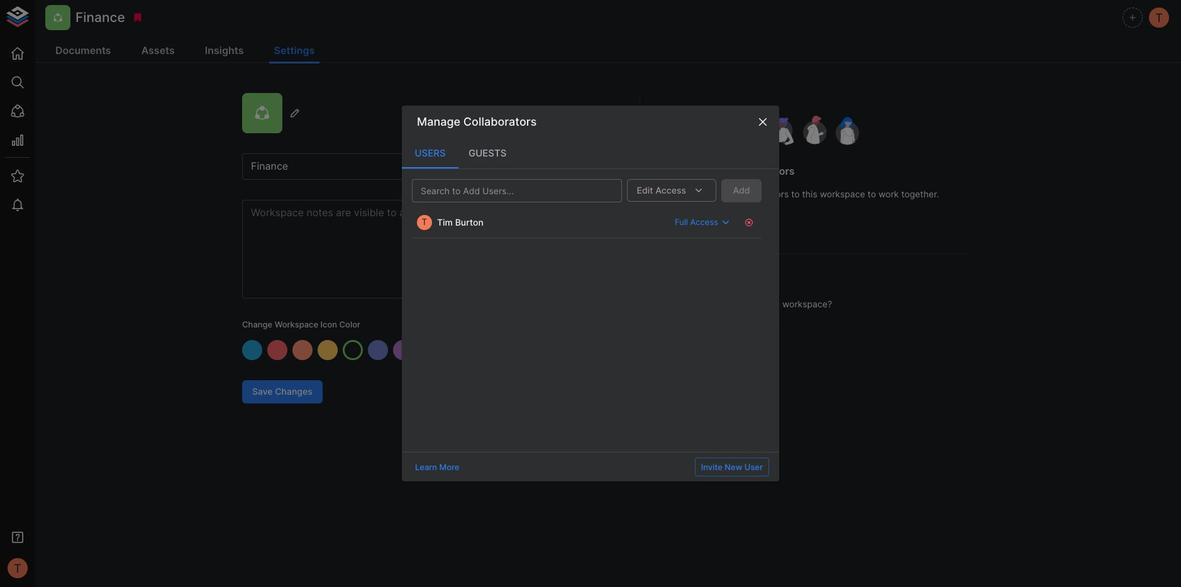 Task type: describe. For each thing, give the bounding box(es) containing it.
1 vertical spatial collaborators
[[729, 165, 795, 177]]

t for topmost t button
[[1156, 11, 1163, 24]]

insights
[[205, 44, 244, 57]]

invite new user
[[701, 462, 763, 472]]

learn
[[415, 462, 437, 472]]

full access button
[[672, 212, 737, 233]]

color
[[339, 320, 360, 330]]

edit access button
[[627, 179, 716, 202]]

burton
[[455, 217, 484, 228]]

user
[[745, 462, 763, 472]]

more
[[439, 462, 460, 472]]

manage collaborators inside 'dialog'
[[417, 115, 537, 128]]

or
[[690, 189, 699, 199]]

finance
[[75, 10, 125, 25]]

add or remove collaborators to this workspace to work together.
[[671, 189, 939, 199]]

collaborators inside button
[[699, 216, 756, 227]]

change
[[242, 320, 273, 330]]

documents link
[[50, 39, 116, 64]]

2 horizontal spatial to
[[868, 189, 876, 199]]

insights link
[[200, 39, 249, 64]]

invite
[[701, 462, 723, 472]]

settings link
[[269, 39, 320, 64]]

icon
[[321, 320, 337, 330]]

new
[[725, 462, 743, 472]]

edit access
[[637, 185, 686, 195]]

users
[[415, 147, 446, 159]]

1 horizontal spatial manage
[[687, 165, 726, 177]]

documents
[[55, 44, 111, 57]]

tab list containing users
[[402, 138, 779, 168]]

want
[[702, 299, 723, 310]]

learn more button
[[412, 458, 463, 477]]

add
[[671, 189, 688, 199]]

access for edit access
[[656, 185, 686, 195]]

0 vertical spatial t button
[[1147, 6, 1171, 30]]

t inside manage collaborators 'dialog'
[[422, 217, 427, 227]]

1 vertical spatial t button
[[4, 555, 31, 583]]

settings
[[274, 44, 315, 57]]

this for to
[[802, 189, 818, 199]]

save changes
[[252, 386, 312, 397]]

edit for edit collaborators
[[681, 216, 697, 227]]

this for delete
[[765, 299, 780, 310]]

access for full access
[[690, 217, 718, 227]]

manage collaborators dialog
[[402, 105, 779, 482]]

manage inside manage collaborators 'dialog'
[[417, 115, 461, 128]]

work
[[879, 189, 899, 199]]



Task type: locate. For each thing, give the bounding box(es) containing it.
workspace?
[[782, 299, 832, 310]]

collaborators inside 'dialog'
[[464, 115, 537, 128]]

remove bookmark image
[[132, 12, 143, 23]]

0 horizontal spatial to
[[725, 299, 734, 310]]

0 horizontal spatial access
[[656, 185, 686, 195]]

2 vertical spatial collaborators
[[699, 216, 756, 227]]

assets
[[141, 44, 175, 57]]

1 vertical spatial access
[[690, 217, 718, 227]]

guests
[[469, 147, 507, 159]]

collaborators
[[734, 189, 789, 199]]

edit collaborators button
[[671, 210, 767, 233]]

edit inside button
[[681, 216, 697, 227]]

collaborators up guests
[[464, 115, 537, 128]]

access right full
[[690, 217, 718, 227]]

to
[[792, 189, 800, 199], [868, 189, 876, 199], [725, 299, 734, 310]]

assets link
[[136, 39, 180, 64]]

2 vertical spatial t
[[14, 562, 21, 575]]

1 horizontal spatial this
[[802, 189, 818, 199]]

1 horizontal spatial t button
[[1147, 6, 1171, 30]]

workspace
[[820, 189, 865, 199]]

t button
[[1147, 6, 1171, 30], [4, 555, 31, 583]]

0 vertical spatial access
[[656, 185, 686, 195]]

tim
[[437, 217, 453, 228]]

1 horizontal spatial manage collaborators
[[687, 165, 795, 177]]

access inside "full access" button
[[690, 217, 718, 227]]

full access
[[675, 217, 718, 227]]

to left work
[[868, 189, 876, 199]]

you
[[685, 299, 700, 310]]

manage up users button
[[417, 115, 461, 128]]

2 horizontal spatial t
[[1156, 11, 1163, 24]]

manage collaborators up collaborators
[[687, 165, 795, 177]]

collaborators down remove
[[699, 216, 756, 227]]

edit left add
[[637, 185, 653, 195]]

Search to Add Users... text field
[[416, 183, 597, 199]]

edit
[[637, 185, 653, 195], [681, 216, 697, 227]]

0 vertical spatial manage
[[417, 115, 461, 128]]

save changes button
[[242, 381, 323, 404]]

manage
[[417, 115, 461, 128], [687, 165, 726, 177]]

manage collaborators up guests
[[417, 115, 537, 128]]

to right collaborators
[[792, 189, 800, 199]]

t
[[1156, 11, 1163, 24], [422, 217, 427, 227], [14, 562, 21, 575]]

remove
[[701, 189, 732, 199]]

Workspace notes are visible to all members and guests. text field
[[242, 200, 599, 299]]

1 horizontal spatial to
[[792, 189, 800, 199]]

collaborators
[[464, 115, 537, 128], [729, 165, 795, 177], [699, 216, 756, 227]]

0 horizontal spatial t button
[[4, 555, 31, 583]]

edit collaborators
[[681, 216, 756, 227]]

0 horizontal spatial edit
[[637, 185, 653, 195]]

change workspace icon color
[[242, 320, 360, 330]]

this right delete
[[765, 299, 780, 310]]

1 vertical spatial manage collaborators
[[687, 165, 795, 177]]

together.
[[902, 189, 939, 199]]

0 horizontal spatial t
[[14, 562, 21, 575]]

manage up remove
[[687, 165, 726, 177]]

0 vertical spatial manage collaborators
[[417, 115, 537, 128]]

1 horizontal spatial access
[[690, 217, 718, 227]]

t for the bottommost t button
[[14, 562, 21, 575]]

0 horizontal spatial manage collaborators
[[417, 115, 537, 128]]

1 vertical spatial manage
[[687, 165, 726, 177]]

1 vertical spatial this
[[765, 299, 780, 310]]

save
[[252, 386, 273, 397]]

access
[[656, 185, 686, 195], [690, 217, 718, 227]]

delete
[[736, 299, 762, 310]]

access left or
[[656, 185, 686, 195]]

workspace
[[275, 320, 318, 330]]

Workspace Name text field
[[242, 153, 599, 180]]

0 horizontal spatial manage
[[417, 115, 461, 128]]

1 vertical spatial edit
[[681, 216, 697, 227]]

changes
[[275, 386, 312, 397]]

access inside edit access button
[[656, 185, 686, 195]]

1 vertical spatial t
[[422, 217, 427, 227]]

0 vertical spatial t
[[1156, 11, 1163, 24]]

full
[[675, 217, 688, 227]]

to right want
[[725, 299, 734, 310]]

guests button
[[459, 138, 517, 168]]

do
[[671, 299, 682, 310]]

collaborators up collaborators
[[729, 165, 795, 177]]

tab list
[[402, 138, 779, 168]]

manage collaborators
[[417, 115, 537, 128], [687, 165, 795, 177]]

edit inside button
[[637, 185, 653, 195]]

0 horizontal spatial this
[[765, 299, 780, 310]]

edit down or
[[681, 216, 697, 227]]

tim burton
[[437, 217, 484, 228]]

do you want to delete this workspace?
[[671, 299, 832, 310]]

0 vertical spatial edit
[[637, 185, 653, 195]]

learn more
[[415, 462, 460, 472]]

0 vertical spatial collaborators
[[464, 115, 537, 128]]

users button
[[402, 138, 459, 168]]

this
[[802, 189, 818, 199], [765, 299, 780, 310]]

0 vertical spatial this
[[802, 189, 818, 199]]

1 horizontal spatial edit
[[681, 216, 697, 227]]

1 horizontal spatial t
[[422, 217, 427, 227]]

edit for edit access
[[637, 185, 653, 195]]

this left workspace at the top of page
[[802, 189, 818, 199]]



Task type: vqa. For each thing, say whether or not it's contained in the screenshot.
topmost Bookmark image
no



